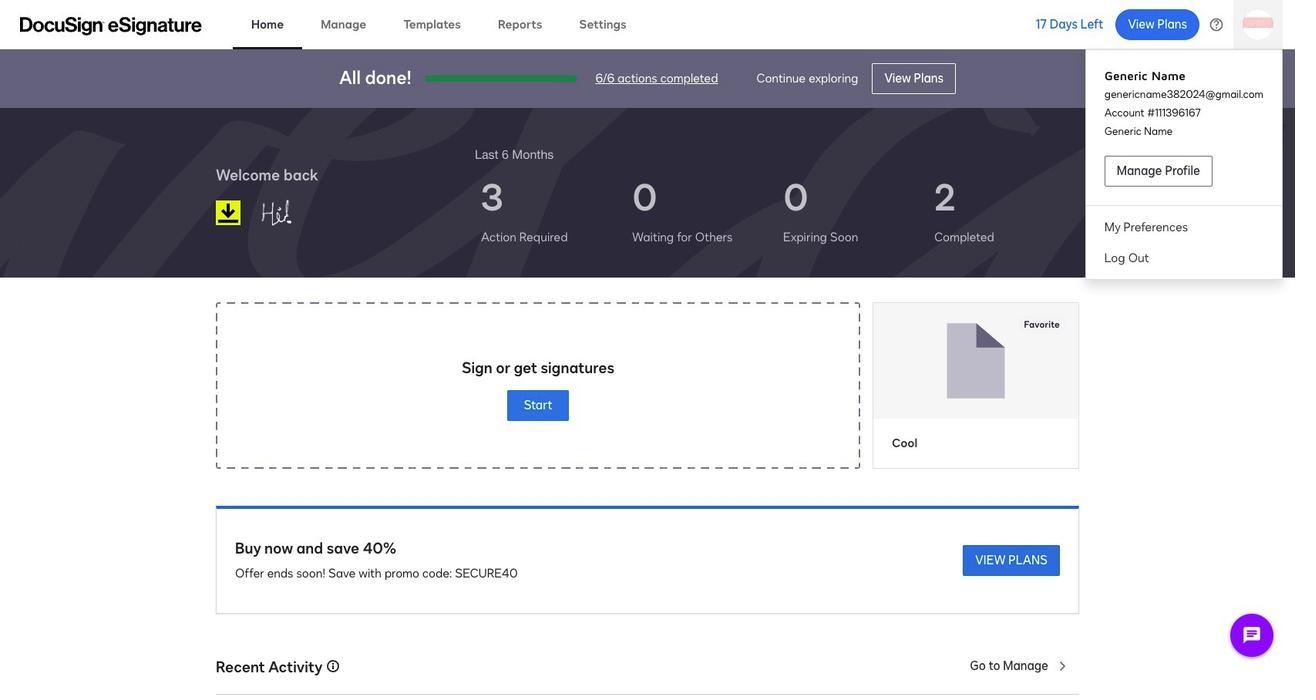 Task type: describe. For each thing, give the bounding box(es) containing it.
generic name image
[[254, 193, 334, 233]]

docusignlogo image
[[216, 201, 241, 225]]



Task type: vqa. For each thing, say whether or not it's contained in the screenshot.
View Folders icon
no



Task type: locate. For each thing, give the bounding box(es) containing it.
use cool image
[[874, 303, 1079, 419]]

account navigation element
[[1087, 55, 1283, 273]]

docusign esignature image
[[20, 17, 202, 35]]

your uploaded profile image image
[[1243, 9, 1274, 40]]

list
[[475, 164, 1080, 259]]

heading
[[475, 145, 554, 164]]



